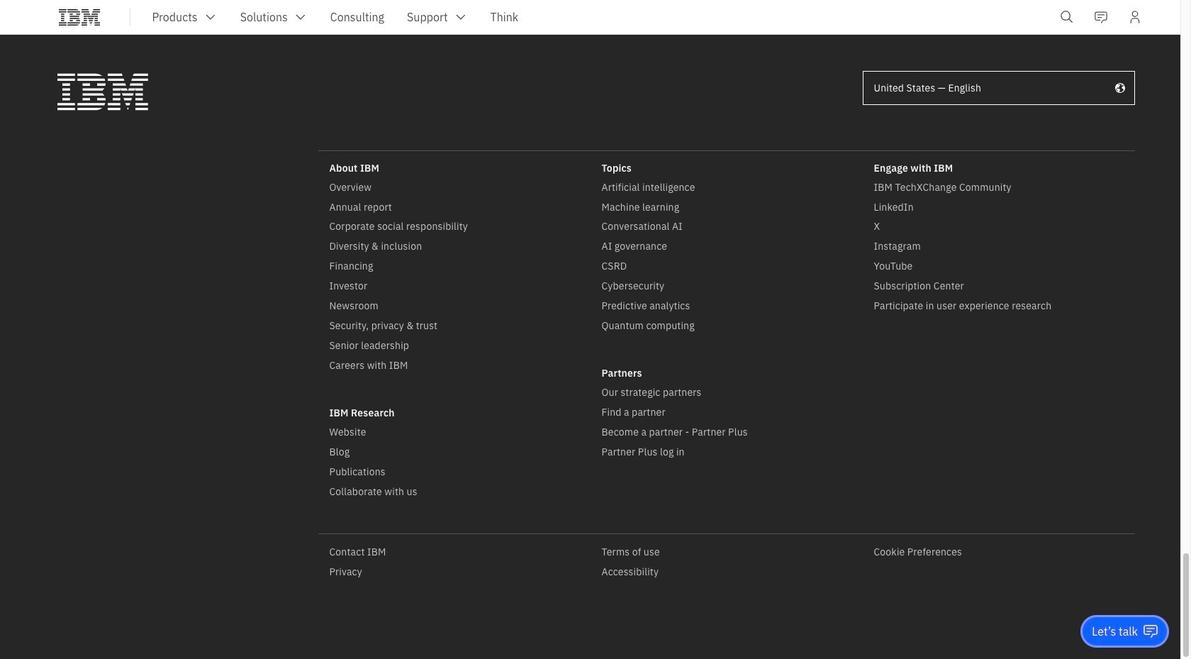 Task type: vqa. For each thing, say whether or not it's contained in the screenshot.
contact us 'Region'
yes



Task type: describe. For each thing, give the bounding box(es) containing it.
let's talk element
[[1093, 624, 1139, 639]]

contact us region
[[1082, 615, 1170, 648]]



